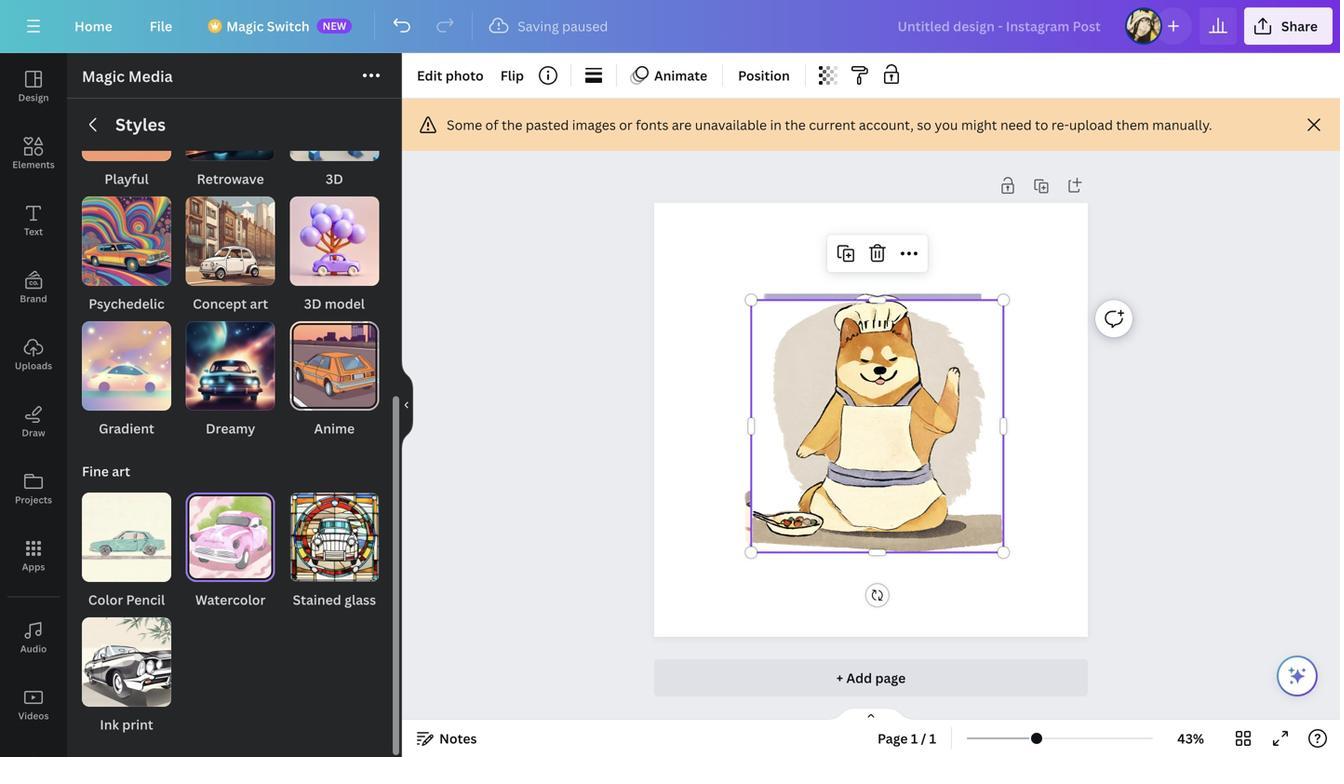 Task type: vqa. For each thing, say whether or not it's contained in the screenshot.
Videos
yes



Task type: locate. For each thing, give the bounding box(es) containing it.
0 horizontal spatial art
[[112, 462, 130, 480]]

1 left /
[[911, 730, 918, 747]]

2 1 from the left
[[930, 730, 937, 747]]

concept art
[[193, 295, 268, 312]]

uploads button
[[0, 321, 67, 388]]

0 vertical spatial 3d
[[326, 170, 343, 188]]

the right in
[[785, 116, 806, 134]]

saving paused status
[[481, 15, 618, 37]]

saving paused
[[518, 17, 608, 35]]

share button
[[1245, 7, 1333, 45]]

unavailable
[[695, 116, 767, 134]]

magic for magic media
[[82, 66, 125, 86]]

magic
[[226, 17, 264, 35], [82, 66, 125, 86]]

+ add page button
[[655, 659, 1089, 697]]

position button
[[731, 61, 798, 90]]

3d up 3d model group
[[326, 170, 343, 188]]

1
[[911, 730, 918, 747], [930, 730, 937, 747]]

1 vertical spatial 3d
[[304, 295, 322, 312]]

share
[[1282, 17, 1319, 35]]

position
[[739, 67, 790, 84]]

home
[[74, 17, 112, 35]]

0 horizontal spatial 3d
[[304, 295, 322, 312]]

1 horizontal spatial magic
[[226, 17, 264, 35]]

gradient group
[[82, 321, 171, 439]]

3d inside group
[[326, 170, 343, 188]]

dreamy
[[206, 419, 255, 437]]

flip button
[[493, 61, 532, 90]]

file button
[[135, 7, 187, 45]]

art right concept
[[250, 295, 268, 312]]

3d group
[[290, 72, 379, 189]]

design button
[[0, 53, 67, 120]]

art right fine
[[112, 462, 130, 480]]

stained glass group
[[290, 493, 379, 610]]

0 horizontal spatial 1
[[911, 730, 918, 747]]

in
[[771, 116, 782, 134]]

3d inside group
[[304, 295, 322, 312]]

ink print group
[[82, 617, 171, 735]]

text
[[24, 225, 43, 238]]

1 vertical spatial magic
[[82, 66, 125, 86]]

Design title text field
[[883, 7, 1118, 45]]

1 horizontal spatial art
[[250, 295, 268, 312]]

art for fine art
[[112, 462, 130, 480]]

0 vertical spatial magic
[[226, 17, 264, 35]]

text button
[[0, 187, 67, 254]]

print
[[122, 716, 153, 733]]

+
[[837, 669, 844, 687]]

notes
[[440, 730, 477, 747]]

edit photo button
[[410, 61, 491, 90]]

magic inside main menu bar
[[226, 17, 264, 35]]

fine art
[[82, 462, 130, 480]]

43% button
[[1161, 724, 1222, 753]]

manually.
[[1153, 116, 1213, 134]]

projects button
[[0, 455, 67, 522]]

3d
[[326, 170, 343, 188], [304, 295, 322, 312]]

+ add page
[[837, 669, 906, 687]]

3d left model
[[304, 295, 322, 312]]

videos button
[[0, 671, 67, 738]]

new
[[323, 19, 347, 33]]

show pages image
[[827, 707, 916, 722]]

styles
[[115, 113, 166, 136]]

animate button
[[625, 61, 715, 90]]

1 right /
[[930, 730, 937, 747]]

brand button
[[0, 254, 67, 321]]

art
[[250, 295, 268, 312], [112, 462, 130, 480]]

0 horizontal spatial magic
[[82, 66, 125, 86]]

art inside group
[[250, 295, 268, 312]]

magic for magic switch
[[226, 17, 264, 35]]

watercolor
[[195, 591, 266, 609]]

1 horizontal spatial 1
[[930, 730, 937, 747]]

concept
[[193, 295, 247, 312]]

magic left media
[[82, 66, 125, 86]]

0 vertical spatial art
[[250, 295, 268, 312]]

/
[[921, 730, 927, 747]]

edit photo
[[417, 67, 484, 84]]

stained
[[293, 591, 342, 609]]

the right of
[[502, 116, 523, 134]]

you
[[935, 116, 959, 134]]

0 horizontal spatial the
[[502, 116, 523, 134]]

the
[[502, 116, 523, 134], [785, 116, 806, 134]]

watercolor group
[[186, 493, 275, 610]]

magic left the switch
[[226, 17, 264, 35]]

images
[[572, 116, 616, 134]]

apps button
[[0, 522, 67, 589]]

psychedelic
[[89, 295, 165, 312]]

ink print
[[100, 716, 153, 733]]

1 vertical spatial art
[[112, 462, 130, 480]]

art for concept art
[[250, 295, 268, 312]]

videos
[[18, 710, 49, 722]]

1 horizontal spatial the
[[785, 116, 806, 134]]

1 horizontal spatial 3d
[[326, 170, 343, 188]]

pasted
[[526, 116, 569, 134]]

color pencil group
[[82, 493, 171, 610]]

them
[[1117, 116, 1150, 134]]

of
[[486, 116, 499, 134]]

apps
[[22, 561, 45, 573]]

switch
[[267, 17, 310, 35]]



Task type: describe. For each thing, give the bounding box(es) containing it.
animate
[[655, 67, 708, 84]]

paused
[[562, 17, 608, 35]]

elements button
[[0, 120, 67, 187]]

photo
[[446, 67, 484, 84]]

uploads
[[15, 359, 52, 372]]

home link
[[60, 7, 127, 45]]

flip
[[501, 67, 524, 84]]

dreamy group
[[186, 321, 275, 439]]

3d model
[[304, 295, 365, 312]]

color pencil
[[88, 591, 165, 609]]

audio
[[20, 643, 47, 655]]

media
[[128, 66, 173, 86]]

page
[[876, 669, 906, 687]]

1 1 from the left
[[911, 730, 918, 747]]

anime group
[[290, 321, 379, 439]]

playful group
[[82, 72, 171, 189]]

main menu bar
[[0, 0, 1341, 53]]

3d model group
[[290, 196, 379, 314]]

side panel tab list
[[0, 53, 67, 757]]

fine
[[82, 462, 109, 480]]

current
[[809, 116, 856, 134]]

psychedelic group
[[82, 196, 171, 314]]

page
[[878, 730, 908, 747]]

account,
[[859, 116, 914, 134]]

canva assistant image
[[1287, 665, 1309, 687]]

playful
[[104, 170, 149, 188]]

projects
[[15, 494, 52, 506]]

saving
[[518, 17, 559, 35]]

or
[[619, 116, 633, 134]]

anime
[[314, 419, 355, 437]]

design
[[18, 91, 49, 104]]

retrowave
[[197, 170, 264, 188]]

hide image
[[401, 360, 413, 450]]

2 the from the left
[[785, 116, 806, 134]]

so
[[918, 116, 932, 134]]

elements
[[12, 158, 55, 171]]

might
[[962, 116, 998, 134]]

draw
[[22, 426, 45, 439]]

re-
[[1052, 116, 1070, 134]]

edit
[[417, 67, 443, 84]]

concept art group
[[186, 196, 275, 314]]

file
[[150, 17, 172, 35]]

audio button
[[0, 604, 67, 671]]

model
[[325, 295, 365, 312]]

stained glass
[[293, 591, 376, 609]]

are
[[672, 116, 692, 134]]

need
[[1001, 116, 1032, 134]]

color
[[88, 591, 123, 609]]

gradient
[[99, 419, 154, 437]]

3d for 3d model
[[304, 295, 322, 312]]

notes button
[[410, 724, 485, 753]]

to
[[1036, 116, 1049, 134]]

43%
[[1178, 730, 1205, 747]]

brand
[[20, 292, 47, 305]]

fonts
[[636, 116, 669, 134]]

some of the pasted images or fonts are unavailable in the current account, so you might need to re-upload them manually.
[[447, 116, 1213, 134]]

retrowave group
[[186, 72, 275, 189]]

ink
[[100, 716, 119, 733]]

draw button
[[0, 388, 67, 455]]

add
[[847, 669, 873, 687]]

magic switch
[[226, 17, 310, 35]]

some
[[447, 116, 482, 134]]

page 1 / 1
[[878, 730, 937, 747]]

3d for 3d
[[326, 170, 343, 188]]

magic media
[[82, 66, 173, 86]]

1 the from the left
[[502, 116, 523, 134]]

pencil
[[126, 591, 165, 609]]

glass
[[345, 591, 376, 609]]

upload
[[1070, 116, 1114, 134]]



